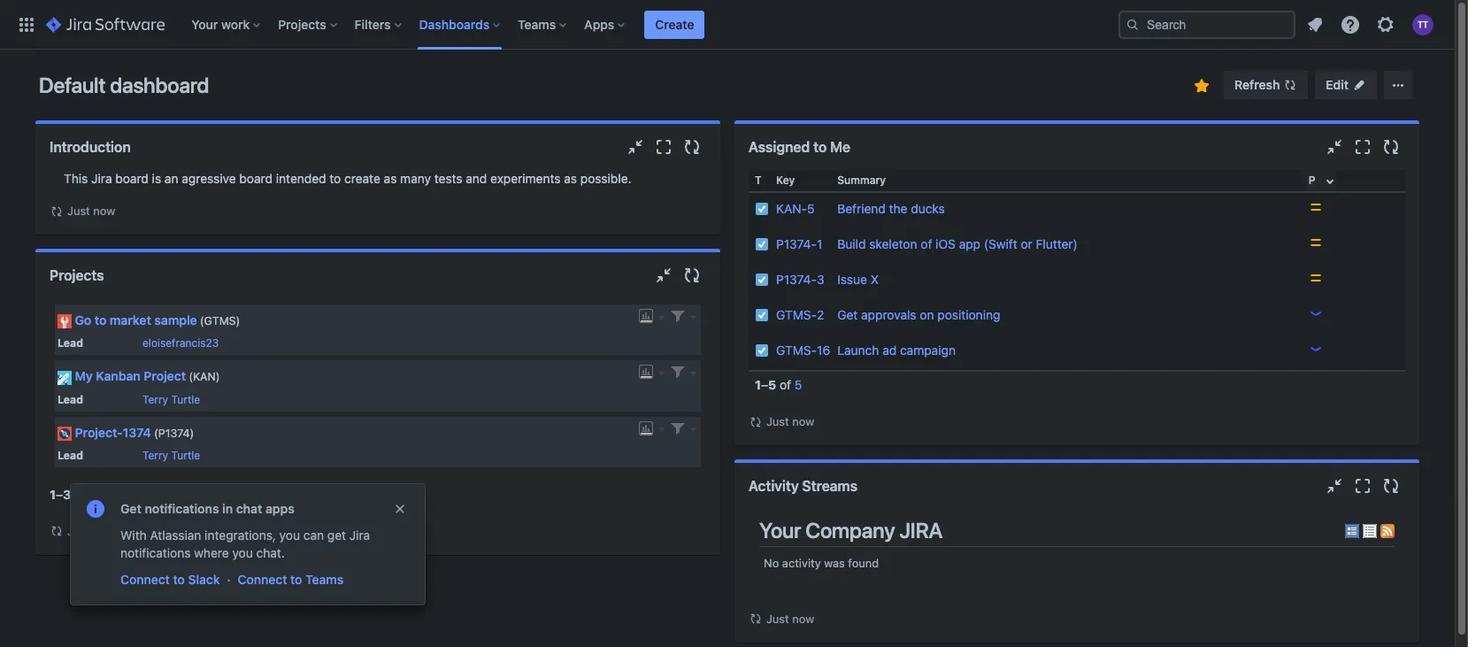 Task type: locate. For each thing, give the bounding box(es) containing it.
view issue link
[[119, 569, 184, 590]]

1 horizontal spatial your
[[759, 518, 801, 543]]

1 horizontal spatial teams
[[518, 16, 556, 31]]

1 vertical spatial your
[[759, 518, 801, 543]]

connect inside button
[[238, 572, 287, 587]]

your inside activity streams region
[[759, 518, 801, 543]]

1 vertical spatial an arrow curved in a circular way on the button that refreshes the dashboard image
[[749, 612, 763, 626]]

0 horizontal spatial your
[[191, 16, 218, 31]]

an arrow curved in a circular way on the button that refreshes the dashboard image down this at left
[[50, 204, 64, 218]]

terry turtle link down the "project"
[[143, 393, 200, 406]]

alert
[[71, 484, 425, 605], [71, 527, 425, 605]]

1 turtle from the top
[[171, 393, 200, 406]]

2 horizontal spatial 3
[[817, 272, 825, 287]]

this jira board is an agressive board intended to create as many tests and experiments as possible.
[[64, 171, 632, 186]]

now for introduction
[[93, 204, 115, 218]]

notifications down the atlassian on the bottom left
[[120, 545, 191, 560]]

1 vertical spatial terry
[[143, 449, 168, 462]]

introduction
[[50, 139, 131, 155]]

to for go to market sample (gtms)
[[94, 312, 107, 328]]

get approvals on positioning
[[838, 307, 1001, 322]]

2 task image from the top
[[755, 308, 769, 322]]

turtle down (p1374)
[[171, 449, 200, 462]]

your
[[191, 16, 218, 31], [759, 518, 801, 543]]

an arrow curved in a circular way on the button that refreshes the dashboard image
[[50, 524, 64, 538], [749, 612, 763, 626]]

task image left p1374-3 link at the right of the page
[[755, 273, 769, 287]]

– left the 5 link
[[761, 377, 768, 392]]

an arrow curved in a circular way on the button that refreshes the dashboard image inside introduction region
[[50, 204, 64, 218]]

0 vertical spatial an arrow curved in a circular way on the button that refreshes the dashboard image
[[50, 204, 64, 218]]

low image
[[1309, 306, 1323, 320], [1309, 342, 1323, 356]]

2 p1374- from the top
[[776, 272, 817, 287]]

medium image
[[1309, 200, 1323, 214], [1309, 235, 1323, 250]]

create
[[655, 16, 694, 31]]

maximize activity streams image
[[1353, 475, 1374, 497]]

issue x
[[838, 272, 879, 287]]

minimize introduction image
[[625, 136, 646, 158]]

3 lead from the top
[[58, 449, 83, 462]]

an arrow curved in a circular way on the button that refreshes the dashboard image for activity streams
[[749, 612, 763, 626]]

0 vertical spatial you
[[279, 528, 300, 543]]

get up the with
[[120, 501, 142, 516]]

connect to teams button
[[236, 569, 345, 590]]

1 horizontal spatial as
[[564, 171, 577, 186]]

1 vertical spatial issue
[[152, 572, 182, 587]]

1 vertical spatial p1374-
[[776, 272, 817, 287]]

p1374- for 1
[[776, 236, 817, 251]]

0 vertical spatial turtle
[[171, 393, 200, 406]]

(swift
[[984, 236, 1018, 251]]

ad
[[883, 343, 897, 358]]

2 horizontal spatial 1
[[817, 236, 823, 251]]

0 vertical spatial get
[[838, 307, 858, 322]]

befriend
[[838, 201, 886, 216]]

of inside 'projects' region
[[74, 487, 86, 502]]

2 connect from the left
[[238, 572, 287, 587]]

turtle down (kan) at the bottom
[[171, 393, 200, 406]]

or
[[1021, 236, 1033, 251]]

1 low image from the top
[[1309, 306, 1323, 320]]

banner
[[0, 0, 1455, 50]]

tests
[[434, 171, 463, 186]]

1 vertical spatial low image
[[1309, 342, 1323, 356]]

jira inside with atlassian integrations, you can get jira notifications where you chat.
[[349, 528, 370, 543]]

project-
[[75, 424, 123, 440]]

now down the introduction
[[93, 204, 115, 218]]

with
[[120, 528, 147, 543]]

1 vertical spatial gtms-
[[776, 343, 817, 358]]

1 inside 'projects' region
[[50, 487, 56, 502]]

(gtms)
[[200, 314, 240, 328]]

2 lead from the top
[[58, 393, 83, 406]]

an arrow curved in a circular way on the button that refreshes the dashboard image down 1 – 5 of 5
[[749, 415, 763, 429]]

turtle
[[171, 393, 200, 406], [171, 449, 200, 462]]

lead for my kanban project
[[58, 393, 83, 406]]

to for connect to teams
[[290, 572, 302, 587]]

terry down (p1374)
[[143, 449, 168, 462]]

to for connect to slack
[[173, 572, 185, 587]]

apps
[[584, 16, 615, 31]]

teams inside button
[[305, 572, 344, 587]]

your up no on the right bottom
[[759, 518, 801, 543]]

now for activity streams
[[792, 612, 815, 626]]

1 vertical spatial notifications
[[120, 545, 191, 560]]

projects
[[278, 16, 326, 31], [50, 267, 104, 283]]

1 lead from the top
[[58, 337, 83, 350]]

1 vertical spatial lead
[[58, 393, 83, 406]]

just now for activity streams
[[767, 612, 815, 626]]

projects button
[[273, 10, 344, 39]]

task image
[[755, 202, 769, 216], [755, 237, 769, 251], [755, 343, 769, 358]]

of left ios
[[921, 236, 932, 251]]

just now down activity at the bottom right
[[767, 612, 815, 626]]

connect to teams
[[238, 572, 344, 587]]

2 vertical spatial lead
[[58, 449, 83, 462]]

0 vertical spatial task image
[[755, 273, 769, 287]]

– for assigned to me
[[761, 377, 768, 392]]

– left 3 link
[[56, 487, 63, 502]]

ios
[[936, 236, 956, 251]]

1 horizontal spatial of
[[780, 377, 791, 392]]

just down 1 – 5 of 5
[[767, 414, 789, 428]]

assigned to me
[[749, 139, 851, 155]]

now for projects
[[93, 524, 115, 538]]

0 vertical spatial teams
[[518, 16, 556, 31]]

2 turtle from the top
[[171, 449, 200, 462]]

as left many on the top of the page
[[384, 171, 397, 186]]

lead down my
[[58, 393, 83, 406]]

p1374-3 link
[[776, 272, 825, 287]]

1 vertical spatial projects
[[50, 267, 104, 283]]

medium image down p
[[1309, 200, 1323, 214]]

just inside activity streams region
[[767, 612, 789, 626]]

1 task image from the top
[[755, 273, 769, 287]]

2 terry from the top
[[143, 449, 168, 462]]

to inside button
[[290, 572, 302, 587]]

1 connect from the left
[[120, 572, 170, 587]]

0 horizontal spatial board
[[115, 171, 149, 186]]

1 vertical spatial turtle
[[171, 449, 200, 462]]

1 vertical spatial task image
[[755, 308, 769, 322]]

medium image for befriend the ducks
[[1309, 200, 1323, 214]]

1 vertical spatial task image
[[755, 237, 769, 251]]

now inside activity streams region
[[792, 612, 815, 626]]

1 left the 5 link
[[755, 377, 761, 392]]

2 terry turtle from the top
[[143, 449, 200, 462]]

3
[[817, 272, 825, 287], [63, 487, 71, 502], [89, 487, 97, 502]]

get notifications in chat apps
[[120, 501, 295, 516]]

1 horizontal spatial connect
[[238, 572, 287, 587]]

an arrow curved in a circular way on the button that refreshes the dashboard image
[[50, 204, 64, 218], [749, 415, 763, 429]]

an arrow curved in a circular way on the button that refreshes the dashboard image inside activity streams region
[[749, 612, 763, 626]]

now down info icon at the bottom left of the page
[[93, 524, 115, 538]]

t
[[755, 173, 762, 187]]

2 low image from the top
[[1309, 342, 1323, 356]]

just now inside activity streams region
[[767, 612, 815, 626]]

issue
[[279, 543, 310, 559], [152, 572, 182, 587]]

your inside dropdown button
[[191, 16, 218, 31]]

terry turtle down (p1374)
[[143, 449, 200, 462]]

3 inside assigned to me region
[[817, 272, 825, 287]]

build skeleton of ios app (swift or flutter)
[[838, 236, 1078, 251]]

1 gtms- from the top
[[776, 307, 817, 322]]

task image up 1 – 5 of 5
[[755, 343, 769, 358]]

gtms- down p1374-3
[[776, 307, 817, 322]]

an arrow curved in a circular way on the button that refreshes the dashboard image inside 'projects' region
[[50, 524, 64, 538]]

1 vertical spatial an arrow curved in a circular way on the button that refreshes the dashboard image
[[749, 415, 763, 429]]

refresh image
[[1284, 78, 1298, 92]]

low image for launch ad campaign
[[1309, 342, 1323, 356]]

app
[[959, 236, 981, 251]]

maximize assigned to me image
[[1353, 136, 1374, 158]]

gtms- for 2
[[776, 307, 817, 322]]

get inside assigned to me region
[[838, 307, 858, 322]]

0 vertical spatial terry
[[143, 393, 168, 406]]

gtms-
[[776, 307, 817, 322], [776, 343, 817, 358]]

now down the 5 link
[[792, 414, 815, 428]]

get for get approvals on positioning
[[838, 307, 858, 322]]

of left the 5 link
[[780, 377, 791, 392]]

no
[[764, 556, 779, 570]]

1 horizontal spatial board
[[239, 171, 273, 186]]

now inside 'projects' region
[[93, 524, 115, 538]]

0 vertical spatial issue
[[279, 543, 310, 559]]

edit icon image
[[1353, 78, 1367, 92]]

2 gtms- from the top
[[776, 343, 817, 358]]

1 vertical spatial you
[[232, 545, 253, 560]]

1 for assigned to me
[[755, 377, 761, 392]]

this
[[64, 171, 88, 186]]

eloisefrancis23 link
[[143, 337, 219, 350]]

2 task image from the top
[[755, 237, 769, 251]]

1 left build
[[817, 236, 823, 251]]

1 board from the left
[[115, 171, 149, 186]]

2 horizontal spatial of
[[921, 236, 932, 251]]

0 vertical spatial your
[[191, 16, 218, 31]]

gtms-2
[[776, 307, 824, 322]]

on
[[920, 307, 934, 322]]

task image left "gtms-2" 'link'
[[755, 308, 769, 322]]

campaign
[[900, 343, 956, 358]]

2 vertical spatial task image
[[755, 343, 769, 358]]

1 for projects
[[50, 487, 56, 502]]

search image
[[1126, 17, 1140, 31]]

me
[[830, 139, 851, 155]]

2 terry turtle link from the top
[[143, 449, 200, 462]]

–
[[761, 377, 768, 392], [56, 487, 63, 502]]

projects up go
[[50, 267, 104, 283]]

0 horizontal spatial 1
[[50, 487, 56, 502]]

1 p1374- from the top
[[776, 236, 817, 251]]

your company jira
[[759, 518, 943, 543]]

issue right view
[[152, 572, 182, 587]]

and
[[466, 171, 487, 186]]

medium image up medium icon
[[1309, 235, 1323, 250]]

terry turtle link down (p1374)
[[143, 449, 200, 462]]

terry down my kanban project (kan)
[[143, 393, 168, 406]]

positioning
[[938, 307, 1001, 322]]

just down info icon at the bottom left of the page
[[67, 524, 90, 538]]

created
[[163, 543, 209, 559]]

0 horizontal spatial an arrow curved in a circular way on the button that refreshes the dashboard image
[[50, 204, 64, 218]]

now inside introduction region
[[93, 204, 115, 218]]

of left 3 link
[[74, 487, 86, 502]]

alert containing you've created "p1374-6" issue
[[71, 527, 425, 605]]

0 vertical spatial jira
[[91, 171, 112, 186]]

2 as from the left
[[564, 171, 577, 186]]

now inside assigned to me region
[[792, 414, 815, 428]]

1 as from the left
[[384, 171, 397, 186]]

3 left 3 link
[[63, 487, 71, 502]]

introduction region
[[50, 170, 706, 220]]

your work
[[191, 16, 250, 31]]

jira right this at left
[[91, 171, 112, 186]]

to inside "button"
[[173, 572, 185, 587]]

0 horizontal spatial teams
[[305, 572, 344, 587]]

you down integrations,
[[232, 545, 253, 560]]

task image left p1374-1
[[755, 237, 769, 251]]

teams left apps on the left top
[[518, 16, 556, 31]]

befriend the ducks link
[[838, 201, 945, 216]]

jira
[[91, 171, 112, 186], [349, 528, 370, 543]]

just down this at left
[[67, 204, 90, 218]]

task image down t
[[755, 202, 769, 216]]

to inside introduction region
[[330, 171, 341, 186]]

3 down the project-
[[89, 487, 97, 502]]

lead down the project-
[[58, 449, 83, 462]]

teams button
[[513, 10, 574, 39]]

get for get notifications in chat apps
[[120, 501, 142, 516]]

0 horizontal spatial connect
[[120, 572, 170, 587]]

1 vertical spatial terry turtle link
[[143, 449, 200, 462]]

1 horizontal spatial projects
[[278, 16, 326, 31]]

key
[[776, 173, 795, 187]]

0 vertical spatial terry turtle
[[143, 393, 200, 406]]

terry turtle down the "project"
[[143, 393, 200, 406]]

0 vertical spatial task image
[[755, 202, 769, 216]]

1 horizontal spatial 1
[[755, 377, 761, 392]]

refresh projects image
[[682, 265, 703, 286]]

assigned to me region
[[749, 170, 1406, 431]]

just inside introduction region
[[67, 204, 90, 218]]

5 up 'p1374-1' 'link'
[[807, 201, 815, 216]]

just now down the 5 link
[[767, 414, 815, 428]]

0 vertical spatial p1374-
[[776, 236, 817, 251]]

help image
[[1340, 14, 1361, 35]]

1 vertical spatial teams
[[305, 572, 344, 587]]

view
[[120, 572, 149, 587]]

lead for go to market sample
[[58, 337, 83, 350]]

just inside 'projects' region
[[67, 524, 90, 538]]

notifications up the atlassian on the bottom left
[[145, 501, 219, 516]]

gtms-16 launch ad campaign
[[776, 343, 956, 358]]

1 vertical spatial get
[[120, 501, 142, 516]]

0 vertical spatial lead
[[58, 337, 83, 350]]

gtms- up the 5 link
[[776, 343, 817, 358]]

2 horizontal spatial 5
[[807, 201, 815, 216]]

0 vertical spatial of
[[921, 236, 932, 251]]

terry
[[143, 393, 168, 406], [143, 449, 168, 462]]

p1374- for 3
[[776, 272, 817, 287]]

– inside assigned to me region
[[761, 377, 768, 392]]

5 left the 5 link
[[768, 377, 776, 392]]

0 horizontal spatial an arrow curved in a circular way on the button that refreshes the dashboard image
[[50, 524, 64, 538]]

just inside assigned to me region
[[767, 414, 789, 428]]

1 task image from the top
[[755, 202, 769, 216]]

0 horizontal spatial of
[[74, 487, 86, 502]]

just for projects
[[67, 524, 90, 538]]

0 vertical spatial medium image
[[1309, 200, 1323, 214]]

1 horizontal spatial an arrow curved in a circular way on the button that refreshes the dashboard image
[[749, 415, 763, 429]]

projects inside 'projects' popup button
[[278, 16, 326, 31]]

get approvals on positioning link
[[838, 307, 1001, 322]]

task image
[[755, 273, 769, 287], [755, 308, 769, 322]]

issue x link
[[838, 272, 879, 287]]

1 medium image from the top
[[1309, 200, 1323, 214]]

turtle for (p1374)
[[171, 449, 200, 462]]

0 vertical spatial terry turtle link
[[143, 393, 200, 406]]

minimize assigned to me image
[[1324, 136, 1345, 158]]

0 vertical spatial an arrow curved in a circular way on the button that refreshes the dashboard image
[[50, 524, 64, 538]]

chat
[[236, 501, 262, 516]]

1 vertical spatial –
[[56, 487, 63, 502]]

5 down the gtms-16 link
[[795, 377, 802, 392]]

0 vertical spatial –
[[761, 377, 768, 392]]

teams inside popup button
[[518, 16, 556, 31]]

just now inside introduction region
[[67, 204, 115, 218]]

projects right work
[[278, 16, 326, 31]]

1 horizontal spatial 3
[[89, 487, 97, 502]]

link
[[234, 572, 254, 587]]

1 vertical spatial of
[[780, 377, 791, 392]]

build skeleton of ios app (swift or flutter) link
[[838, 236, 1078, 251]]

banner containing your work
[[0, 0, 1455, 50]]

kan-5
[[776, 201, 815, 216]]

minimize activity streams image
[[1324, 475, 1345, 497]]

jira inside introduction region
[[91, 171, 112, 186]]

activity streams region
[[749, 509, 1406, 628]]

connect
[[120, 572, 170, 587], [238, 572, 287, 587]]

terry for project
[[143, 393, 168, 406]]

board left intended
[[239, 171, 273, 186]]

0 horizontal spatial get
[[120, 501, 142, 516]]

1 horizontal spatial you
[[279, 528, 300, 543]]

jira right get
[[349, 528, 370, 543]]

to inside 'projects' region
[[94, 312, 107, 328]]

0 horizontal spatial –
[[56, 487, 63, 502]]

p1374- down 'p1374-1' 'link'
[[776, 272, 817, 287]]

3 left issue
[[817, 272, 825, 287]]

1 terry turtle from the top
[[143, 393, 200, 406]]

board left is
[[115, 171, 149, 186]]

get right 2
[[838, 307, 858, 322]]

1 vertical spatial medium image
[[1309, 235, 1323, 250]]

connect inside "button"
[[120, 572, 170, 587]]

your for your work
[[191, 16, 218, 31]]

0 horizontal spatial issue
[[152, 572, 182, 587]]

just now inside assigned to me region
[[767, 414, 815, 428]]

lead down go
[[58, 337, 83, 350]]

2 vertical spatial 1
[[50, 487, 56, 502]]

filters button
[[349, 10, 409, 39]]

my kanban project link
[[75, 368, 186, 384]]

2 vertical spatial of
[[74, 487, 86, 502]]

issue down the can
[[279, 543, 310, 559]]

just now down this at left
[[67, 204, 115, 218]]

1 terry turtle link from the top
[[143, 393, 200, 406]]

1 vertical spatial jira
[[349, 528, 370, 543]]

connect to slack button
[[119, 569, 222, 590]]

teams down the can
[[305, 572, 344, 587]]

as left possible.
[[564, 171, 577, 186]]

you left the can
[[279, 528, 300, 543]]

1 horizontal spatial an arrow curved in a circular way on the button that refreshes the dashboard image
[[749, 612, 763, 626]]

your left work
[[191, 16, 218, 31]]

0 vertical spatial low image
[[1309, 306, 1323, 320]]

eloisefrancis23
[[143, 337, 219, 350]]

1 left 3 link
[[50, 487, 56, 502]]

p1374- down kan-5 link
[[776, 236, 817, 251]]

just for assigned to me
[[767, 414, 789, 428]]

now down activity at the bottom right
[[792, 612, 815, 626]]

just now inside 'projects' region
[[67, 524, 115, 538]]

0 horizontal spatial as
[[384, 171, 397, 186]]

1 alert from the top
[[71, 484, 425, 605]]

1 vertical spatial terry turtle
[[143, 449, 200, 462]]

1 horizontal spatial –
[[761, 377, 768, 392]]

an arrow curved in a circular way on the button that refreshes the dashboard image inside assigned to me region
[[749, 415, 763, 429]]

1 terry from the top
[[143, 393, 168, 406]]

0 vertical spatial gtms-
[[776, 307, 817, 322]]

– inside 'projects' region
[[56, 487, 63, 502]]

your profile and settings image
[[1413, 14, 1434, 35]]

just now down info icon at the bottom left of the page
[[67, 524, 115, 538]]

just
[[67, 204, 90, 218], [767, 414, 789, 428], [67, 524, 90, 538], [767, 612, 789, 626]]

just for introduction
[[67, 204, 90, 218]]

0 horizontal spatial jira
[[91, 171, 112, 186]]

p1374-3
[[776, 272, 825, 287]]

to for assigned to me
[[814, 139, 827, 155]]

info image
[[85, 498, 106, 520]]

2 board from the left
[[239, 171, 273, 186]]

1 vertical spatial 1
[[755, 377, 761, 392]]

now for assigned to me
[[792, 414, 815, 428]]

1 horizontal spatial jira
[[349, 528, 370, 543]]

you've created "p1374-6" issue
[[120, 543, 310, 559]]

appswitcher icon image
[[16, 14, 37, 35]]

the
[[889, 201, 908, 216]]

0 horizontal spatial projects
[[50, 267, 104, 283]]

0 horizontal spatial you
[[232, 545, 253, 560]]

get
[[838, 307, 858, 322], [120, 501, 142, 516]]

1
[[817, 236, 823, 251], [755, 377, 761, 392], [50, 487, 56, 502]]

1 horizontal spatial get
[[838, 307, 858, 322]]

2 medium image from the top
[[1309, 235, 1323, 250]]

just down no on the right bottom
[[767, 612, 789, 626]]

an
[[165, 171, 178, 186]]

as
[[384, 171, 397, 186], [564, 171, 577, 186]]

an arrow curved in a circular way on the button that refreshes the dashboard image for projects
[[50, 524, 64, 538]]

2 alert from the top
[[71, 527, 425, 605]]

jira software image
[[46, 14, 165, 35], [46, 14, 165, 35]]

0 vertical spatial projects
[[278, 16, 326, 31]]

default dashboard
[[39, 73, 209, 97]]



Task type: vqa. For each thing, say whether or not it's contained in the screenshot.
the bottommost My Kanban Project Team-managed software
no



Task type: describe. For each thing, give the bounding box(es) containing it.
refresh button
[[1224, 71, 1309, 99]]

issue
[[838, 272, 867, 287]]

lead for project-1374
[[58, 449, 83, 462]]

settings image
[[1376, 14, 1397, 35]]

1374
[[123, 424, 151, 440]]

no activity was found
[[764, 556, 879, 570]]

(kan)
[[189, 370, 220, 384]]

gtms- for 16
[[776, 343, 817, 358]]

an arrow curved in a circular way on the button that refreshes the dashboard image for activity streams
[[749, 415, 763, 429]]

connect for connect to slack
[[120, 572, 170, 587]]

primary element
[[11, 0, 1119, 49]]

many
[[400, 171, 431, 186]]

refresh assigned to me image
[[1381, 136, 1402, 158]]

summary
[[838, 173, 886, 187]]

integrations,
[[205, 528, 276, 543]]

your for your company jira
[[759, 518, 801, 543]]

filters
[[355, 16, 391, 31]]

star default dashboard image
[[1192, 75, 1213, 96]]

terry turtle for (p1374)
[[143, 449, 200, 462]]

task image for p1374-3
[[755, 273, 769, 287]]

turtle for project
[[171, 393, 200, 406]]

where
[[194, 545, 229, 560]]

connect to slack
[[120, 572, 220, 587]]

low image for get approvals on positioning
[[1309, 306, 1323, 320]]

create
[[344, 171, 381, 186]]

your work button
[[186, 10, 268, 39]]

skeleton
[[869, 236, 918, 251]]

edit
[[1326, 77, 1349, 92]]

can
[[303, 528, 324, 543]]

just for activity streams
[[767, 612, 789, 626]]

ducks
[[911, 201, 945, 216]]

company
[[806, 518, 895, 543]]

just now for projects
[[67, 524, 115, 538]]

chat.
[[256, 545, 285, 560]]

possible.
[[581, 171, 632, 186]]

launch ad campaign link
[[838, 343, 956, 358]]

jira
[[900, 518, 943, 543]]

– for projects
[[56, 487, 63, 502]]

work
[[221, 16, 250, 31]]

build
[[838, 236, 866, 251]]

copy link button
[[198, 569, 256, 590]]

gtms-16 link
[[776, 343, 831, 358]]

medium image for build skeleton of ios app (swift or flutter)
[[1309, 235, 1323, 250]]

edit link
[[1316, 71, 1377, 99]]

my
[[75, 368, 93, 384]]

agressive
[[182, 171, 236, 186]]

create button
[[645, 10, 705, 39]]

sample
[[154, 312, 197, 328]]

my kanban project (kan)
[[75, 368, 220, 384]]

1 – 5 of 5
[[755, 377, 802, 392]]

medium image
[[1309, 271, 1323, 285]]

16
[[817, 343, 831, 358]]

of for assigned to me
[[780, 377, 791, 392]]

kan-
[[776, 201, 807, 216]]

1 horizontal spatial issue
[[279, 543, 310, 559]]

projects region
[[50, 298, 706, 541]]

notifications image
[[1305, 14, 1326, 35]]

1 – 3 of 3
[[50, 487, 97, 502]]

just now for assigned to me
[[767, 414, 815, 428]]

intended
[[276, 171, 326, 186]]

copy link
[[200, 572, 254, 587]]

kanban
[[96, 368, 140, 384]]

refresh activity streams image
[[1381, 475, 1402, 497]]

go to market sample (gtms)
[[75, 312, 240, 328]]

an arrow curved in a circular way on the button that refreshes the dashboard image for projects
[[50, 204, 64, 218]]

with atlassian integrations, you can get jira notifications where you chat.
[[120, 528, 370, 560]]

(p1374)
[[154, 426, 194, 440]]

found
[[848, 556, 879, 570]]

"p1374-
[[212, 543, 261, 559]]

dismiss image
[[393, 502, 407, 516]]

p1374-1
[[776, 236, 823, 251]]

terry turtle link for project
[[143, 393, 200, 406]]

project-1374 link
[[75, 424, 151, 440]]

view issue
[[120, 572, 182, 587]]

terry for (p1374)
[[143, 449, 168, 462]]

maximize introduction image
[[653, 136, 674, 158]]

default
[[39, 73, 105, 97]]

get
[[327, 528, 346, 543]]

refresh introduction image
[[682, 136, 703, 158]]

connect for connect to teams
[[238, 572, 287, 587]]

flutter)
[[1036, 236, 1078, 251]]

approvals
[[861, 307, 917, 322]]

just now for introduction
[[67, 204, 115, 218]]

of for projects
[[74, 487, 86, 502]]

0 vertical spatial 1
[[817, 236, 823, 251]]

terry turtle for project
[[143, 393, 200, 406]]

in
[[222, 501, 233, 516]]

task image for kan-5
[[755, 202, 769, 216]]

task image for gtms-2
[[755, 308, 769, 322]]

terry turtle link for (p1374)
[[143, 449, 200, 462]]

Search field
[[1119, 10, 1296, 39]]

project-1374 (p1374)
[[75, 424, 194, 440]]

5 link
[[795, 377, 802, 392]]

0 horizontal spatial 5
[[768, 377, 776, 392]]

was
[[824, 556, 845, 570]]

activity
[[749, 478, 799, 494]]

0 horizontal spatial 3
[[63, 487, 71, 502]]

gtms-2 link
[[776, 307, 824, 322]]

befriend the ducks
[[838, 201, 945, 216]]

minimize projects image
[[653, 265, 674, 286]]

x
[[871, 272, 879, 287]]

more dashboard actions image
[[1388, 74, 1409, 96]]

6"
[[261, 543, 276, 559]]

2
[[817, 307, 824, 322]]

0 vertical spatial notifications
[[145, 501, 219, 516]]

3 task image from the top
[[755, 343, 769, 358]]

p1374-1 link
[[776, 236, 823, 251]]

alert containing get notifications in chat apps
[[71, 484, 425, 605]]

atlassian
[[150, 528, 201, 543]]

task image for p1374-1
[[755, 237, 769, 251]]

activity streams
[[749, 478, 858, 494]]

refresh
[[1235, 77, 1280, 92]]

dashboards button
[[414, 10, 507, 39]]

launch
[[838, 343, 879, 358]]

notifications inside with atlassian integrations, you can get jira notifications where you chat.
[[120, 545, 191, 560]]

1 horizontal spatial 5
[[795, 377, 802, 392]]



